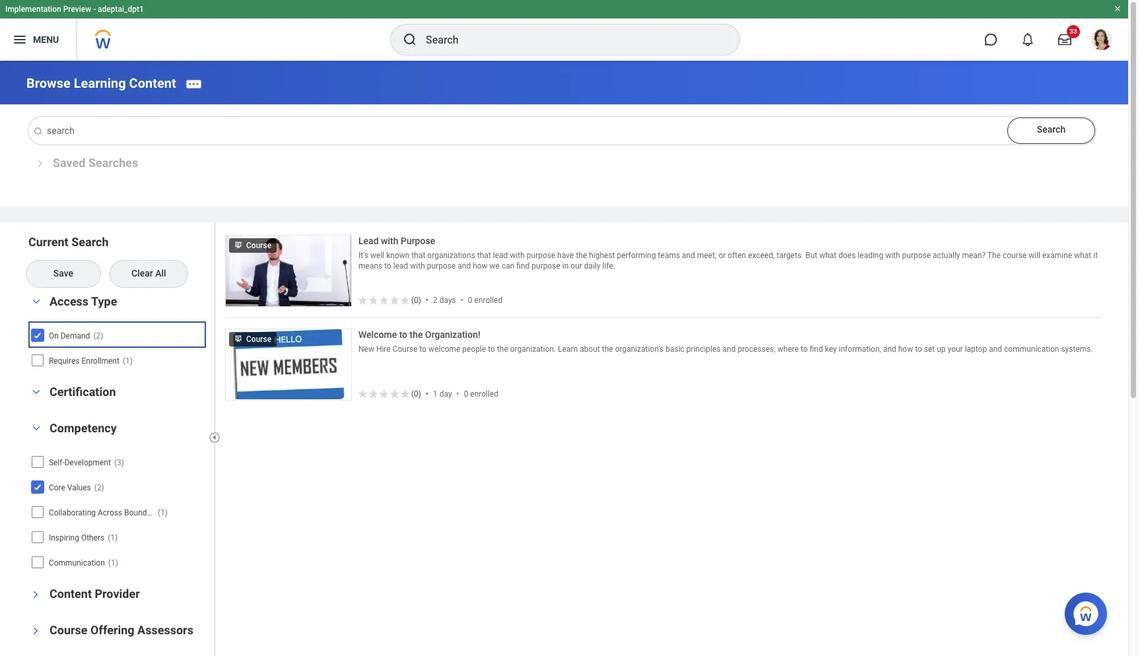 Task type: describe. For each thing, give the bounding box(es) containing it.
organization.
[[510, 345, 556, 354]]

on
[[49, 331, 59, 341]]

performing
[[617, 251, 656, 261]]

to right welcome
[[399, 329, 408, 340]]

communication
[[1005, 345, 1060, 354]]

find inside it's well known that organizations that lead with purpose have the highest performing teams and meet, or often exceed, targets. but what does leading with purpose actually mean? the course will examine what it means to lead with purpose and how we can find purpose in our daily life.
[[517, 262, 530, 271]]

implementation
[[5, 5, 61, 14]]

organization!
[[425, 329, 481, 340]]

to down the "welcome to the organization!"
[[420, 345, 427, 354]]

the right people
[[497, 345, 508, 354]]

learning
[[74, 75, 126, 91]]

current search
[[28, 235, 109, 249]]

course image for welcome to the organization!
[[226, 327, 246, 343]]

menu button
[[0, 18, 76, 61]]

demand
[[61, 331, 90, 341]]

type
[[91, 294, 117, 308]]

meet,
[[698, 251, 717, 261]]

check small image for core
[[30, 479, 45, 495]]

access type tree
[[30, 324, 204, 372]]

search inside button
[[1038, 124, 1066, 135]]

competency tree
[[30, 451, 204, 574]]

chevron down image for certification
[[28, 388, 44, 397]]

1 vertical spatial how
[[899, 345, 914, 354]]

set
[[925, 345, 935, 354]]

targets.
[[777, 251, 804, 261]]

known
[[387, 251, 410, 261]]

days
[[440, 296, 456, 305]]

inbox large image
[[1059, 33, 1072, 46]]

(1) for communication
[[108, 559, 118, 568]]

0 for welcome to the organization!
[[464, 389, 469, 399]]

and right laptop
[[990, 345, 1003, 354]]

content provider button
[[50, 587, 140, 601]]

collaborating
[[49, 508, 96, 518]]

(1) for requires enrollment
[[123, 357, 133, 366]]

inspiring others
[[49, 534, 105, 543]]

will
[[1029, 251, 1041, 261]]

1 vertical spatial lead
[[394, 262, 408, 271]]

examine
[[1043, 251, 1073, 261]]

processes,
[[738, 345, 776, 354]]

0 for lead with purpose
[[468, 296, 473, 305]]

on demand
[[49, 331, 90, 341]]

enrolled for lead with purpose
[[475, 296, 503, 305]]

all
[[155, 268, 166, 279]]

33 button
[[1051, 25, 1081, 54]]

certification button
[[50, 385, 116, 399]]

and right principles
[[723, 345, 736, 354]]

browse learning content main content
[[0, 61, 1139, 657]]

Browse Learning Content text field
[[28, 117, 1096, 144]]

our
[[571, 262, 583, 271]]

assessors
[[137, 623, 194, 637]]

values
[[67, 483, 91, 493]]

menu banner
[[0, 0, 1129, 61]]

33
[[1070, 28, 1078, 35]]

2
[[433, 296, 438, 305]]

the inside it's well known that organizations that lead with purpose have the highest performing teams and meet, or often exceed, targets. but what does leading with purpose actually mean? the course will examine what it means to lead with purpose and how we can find purpose in our daily life.
[[576, 251, 587, 261]]

communication
[[49, 559, 105, 568]]

in
[[563, 262, 569, 271]]

course offering assessors
[[50, 623, 194, 637]]

with right leading at the top right of page
[[886, 251, 901, 261]]

people
[[463, 345, 486, 354]]

boundaries
[[124, 508, 164, 518]]

profile logan mcneil image
[[1092, 29, 1113, 53]]

but
[[806, 251, 818, 261]]

chevron down image for course offering assessors
[[31, 623, 40, 639]]

access type button
[[50, 294, 117, 308]]

check small image for on
[[30, 327, 45, 343]]

where
[[778, 345, 799, 354]]

to right where
[[801, 345, 808, 354]]

day
[[440, 389, 452, 399]]

organizations
[[428, 251, 476, 261]]

1 what from the left
[[820, 251, 837, 261]]

course inside filter search field
[[50, 623, 88, 637]]

clear
[[131, 268, 153, 279]]

hire
[[376, 345, 391, 354]]

lead with purpose
[[359, 236, 435, 246]]

exceed,
[[749, 251, 775, 261]]

information,
[[839, 345, 882, 354]]

access
[[50, 294, 89, 308]]

and left meet,
[[682, 251, 696, 261]]

course element for lead with purpose
[[226, 233, 246, 251]]

2 days
[[433, 296, 456, 305]]

notifications large image
[[1022, 33, 1035, 46]]

browse learning content
[[26, 75, 176, 91]]

across
[[98, 508, 122, 518]]

how inside it's well known that organizations that lead with purpose have the highest performing teams and meet, or often exceed, targets. but what does leading with purpose actually mean? the course will examine what it means to lead with purpose and how we can find purpose in our daily life.
[[473, 262, 488, 271]]

certification
[[50, 385, 116, 399]]

collaborating across boundaries
[[49, 508, 164, 518]]

self-
[[49, 458, 65, 468]]

justify image
[[12, 32, 28, 48]]

2 what from the left
[[1075, 251, 1092, 261]]

1 horizontal spatial find
[[810, 345, 823, 354]]

browse learning content element
[[26, 75, 176, 91]]



Task type: locate. For each thing, give the bounding box(es) containing it.
means
[[359, 262, 383, 271]]

enrolled right 'day'
[[471, 389, 499, 399]]

the
[[988, 251, 1001, 261]]

Search Workday  search field
[[426, 25, 713, 54]]

menu
[[33, 34, 59, 45]]

(1) right "enrollment"
[[123, 357, 133, 366]]

chevron down image left content provider
[[31, 587, 40, 603]]

and right information,
[[884, 345, 897, 354]]

content provider
[[50, 587, 140, 601]]

1 vertical spatial (0)
[[411, 389, 421, 399]]

actually
[[933, 251, 961, 261]]

save button
[[26, 261, 100, 287]]

0 right 'day'
[[464, 389, 469, 399]]

0 horizontal spatial lead
[[394, 262, 408, 271]]

(2) right "demand"
[[93, 331, 103, 341]]

core
[[49, 483, 65, 493]]

enrolled down we on the left top
[[475, 296, 503, 305]]

check small image inside the access type tree
[[30, 327, 45, 343]]

teams
[[658, 251, 680, 261]]

core values
[[49, 483, 91, 493]]

2 check small image from the top
[[30, 479, 45, 495]]

lead with purpose image
[[226, 236, 351, 306]]

0
[[468, 296, 473, 305], [464, 389, 469, 399]]

(0) left the 1
[[411, 389, 421, 399]]

highest
[[589, 251, 615, 261]]

chevron down image for competency
[[28, 424, 44, 433]]

mean?
[[963, 251, 986, 261]]

(1)
[[123, 357, 133, 366], [158, 508, 168, 518], [108, 534, 118, 543], [108, 559, 118, 568]]

(2) right values
[[94, 483, 104, 493]]

(0) for purpose
[[411, 296, 421, 305]]

chevron down image left certification
[[28, 388, 44, 397]]

clear all
[[131, 268, 166, 279]]

0 vertical spatial chevron down image
[[28, 424, 44, 433]]

0 horizontal spatial search
[[71, 235, 109, 249]]

course
[[1003, 251, 1027, 261]]

course offering assessors button
[[50, 623, 194, 637]]

search image
[[33, 126, 43, 137]]

to left set
[[916, 345, 923, 354]]

with down purpose
[[410, 262, 425, 271]]

0 vertical spatial how
[[473, 262, 488, 271]]

adeptai_dpt1
[[98, 5, 144, 14]]

often
[[728, 251, 747, 261]]

content down communication
[[50, 587, 92, 601]]

0 vertical spatial course image
[[226, 233, 246, 249]]

(0) for the
[[411, 389, 421, 399]]

chevron down image for content provider
[[31, 587, 40, 603]]

1 vertical spatial course image
[[226, 327, 246, 343]]

to right people
[[488, 345, 495, 354]]

and
[[682, 251, 696, 261], [458, 262, 471, 271], [723, 345, 736, 354], [884, 345, 897, 354], [990, 345, 1003, 354]]

how left set
[[899, 345, 914, 354]]

it
[[1094, 251, 1099, 261]]

to inside it's well known that organizations that lead with purpose have the highest performing teams and meet, or often exceed, targets. but what does leading with purpose actually mean? the course will examine what it means to lead with purpose and how we can find purpose in our daily life.
[[385, 262, 392, 271]]

the right about
[[602, 345, 613, 354]]

0 horizontal spatial content
[[50, 587, 92, 601]]

that down purpose
[[412, 251, 426, 261]]

1 vertical spatial enrolled
[[471, 389, 499, 399]]

search button
[[1008, 117, 1096, 144]]

how
[[473, 262, 488, 271], [899, 345, 914, 354]]

well
[[371, 251, 385, 261]]

0 vertical spatial lead
[[493, 251, 508, 261]]

basic
[[666, 345, 685, 354]]

(1) for inspiring others
[[108, 534, 118, 543]]

or
[[719, 251, 726, 261]]

0 vertical spatial chevron down image
[[28, 297, 44, 306]]

chevron down image
[[28, 297, 44, 306], [28, 388, 44, 397], [31, 587, 40, 603]]

0 vertical spatial check small image
[[30, 327, 45, 343]]

1 (0) from the top
[[411, 296, 421, 305]]

(2) inside the competency tree
[[94, 483, 104, 493]]

0 vertical spatial find
[[517, 262, 530, 271]]

chevron down image inside access type group
[[28, 297, 44, 306]]

1 vertical spatial chevron down image
[[31, 623, 40, 639]]

(2) for core values
[[94, 483, 104, 493]]

1 course image from the top
[[226, 233, 246, 249]]

1 horizontal spatial how
[[899, 345, 914, 354]]

life.
[[603, 262, 616, 271]]

what left it
[[1075, 251, 1092, 261]]

filter search field
[[26, 234, 217, 657]]

1 course element from the top
[[226, 233, 246, 251]]

1 horizontal spatial what
[[1075, 251, 1092, 261]]

lead down 'known'
[[394, 262, 408, 271]]

chevron down image left access
[[28, 297, 44, 306]]

the up our
[[576, 251, 587, 261]]

welcome
[[359, 329, 397, 340]]

0 vertical spatial enrolled
[[475, 296, 503, 305]]

0 vertical spatial 0
[[468, 296, 473, 305]]

can
[[502, 262, 515, 271]]

1 vertical spatial check small image
[[30, 479, 45, 495]]

others
[[81, 534, 105, 543]]

purpose left in
[[532, 262, 561, 271]]

new hire course to welcome people to the organization. learn about the organization's basic principles and processes, where to find key information, and how to set up your laptop and communication systems.
[[359, 345, 1094, 354]]

1 that from the left
[[412, 251, 426, 261]]

current
[[28, 235, 69, 249]]

purpose down organizations
[[427, 262, 456, 271]]

0 vertical spatial search
[[1038, 124, 1066, 135]]

1 vertical spatial 0 enrolled
[[464, 389, 499, 399]]

check small image left the on
[[30, 327, 45, 343]]

0 horizontal spatial what
[[820, 251, 837, 261]]

chevron down image
[[28, 424, 44, 433], [31, 623, 40, 639]]

requires enrollment
[[49, 357, 119, 366]]

welcome
[[429, 345, 461, 354]]

it's
[[359, 251, 369, 261]]

0 enrolled for welcome to the organization!
[[464, 389, 499, 399]]

1 horizontal spatial that
[[477, 251, 491, 261]]

1 vertical spatial search
[[71, 235, 109, 249]]

competency button
[[50, 421, 117, 435]]

does
[[839, 251, 856, 261]]

purpose left actually
[[903, 251, 931, 261]]

0 vertical spatial content
[[129, 75, 176, 91]]

close environment banner image
[[1114, 5, 1122, 13]]

learn
[[558, 345, 578, 354]]

organization's
[[615, 345, 664, 354]]

-
[[93, 5, 96, 14]]

enrolled for welcome to the organization!
[[471, 389, 499, 399]]

1 vertical spatial content
[[50, 587, 92, 601]]

(1) right others
[[108, 534, 118, 543]]

find right can
[[517, 262, 530, 271]]

0 horizontal spatial find
[[517, 262, 530, 271]]

search results region
[[225, 233, 1102, 401]]

0 horizontal spatial how
[[473, 262, 488, 271]]

course element
[[226, 233, 246, 251], [226, 327, 246, 345]]

about
[[580, 345, 600, 354]]

laptop
[[965, 345, 988, 354]]

course image for lead with purpose
[[226, 233, 246, 249]]

purpose
[[527, 251, 556, 261], [903, 251, 931, 261], [427, 262, 456, 271], [532, 262, 561, 271]]

course element for welcome to the organization!
[[226, 327, 246, 345]]

purpose
[[401, 236, 435, 246]]

content inside filter search field
[[50, 587, 92, 601]]

it's well known that organizations that lead with purpose have the highest performing teams and meet, or often exceed, targets. but what does leading with purpose actually mean? the course will examine what it means to lead with purpose and how we can find purpose in our daily life.
[[359, 251, 1099, 271]]

1 horizontal spatial content
[[129, 75, 176, 91]]

requires
[[49, 357, 80, 366]]

2 (0) from the top
[[411, 389, 421, 399]]

development
[[65, 458, 111, 468]]

chevron down image inside competency 'group'
[[28, 424, 44, 433]]

check small image
[[30, 327, 45, 343], [30, 479, 45, 495]]

provider
[[95, 587, 140, 601]]

2 that from the left
[[477, 251, 491, 261]]

content
[[129, 75, 176, 91], [50, 587, 92, 601]]

that up we on the left top
[[477, 251, 491, 261]]

preview
[[63, 5, 91, 14]]

principles
[[687, 345, 721, 354]]

(1) right across
[[158, 508, 168, 518]]

0 enrolled for lead with purpose
[[468, 296, 503, 305]]

welcome to the organization!
[[359, 329, 481, 340]]

0 enrolled down we on the left top
[[468, 296, 503, 305]]

search inside filter search field
[[71, 235, 109, 249]]

1
[[433, 389, 438, 399]]

with up can
[[510, 251, 525, 261]]

(1) up provider
[[108, 559, 118, 568]]

lead up we on the left top
[[493, 251, 508, 261]]

self-development
[[49, 458, 111, 468]]

content right learning
[[129, 75, 176, 91]]

Search search field
[[26, 117, 1096, 144]]

(3)
[[114, 458, 124, 468]]

systems.
[[1062, 345, 1094, 354]]

have
[[558, 251, 574, 261]]

1 vertical spatial (2)
[[94, 483, 104, 493]]

0 right days on the top left
[[468, 296, 473, 305]]

(0)
[[411, 296, 421, 305], [411, 389, 421, 399]]

daily
[[584, 262, 601, 271]]

welcome to the organization! image
[[226, 330, 351, 400]]

0 vertical spatial (2)
[[93, 331, 103, 341]]

(1) inside the access type tree
[[123, 357, 133, 366]]

with up 'known'
[[381, 236, 399, 246]]

0 vertical spatial (0)
[[411, 296, 421, 305]]

competency group
[[26, 421, 208, 577]]

access type
[[50, 294, 117, 308]]

enrollment
[[82, 357, 119, 366]]

up
[[937, 345, 946, 354]]

0 enrolled right 'day'
[[464, 389, 499, 399]]

(0) left 2
[[411, 296, 421, 305]]

course image
[[226, 233, 246, 249], [226, 327, 246, 343]]

how left we on the left top
[[473, 262, 488, 271]]

key
[[825, 345, 837, 354]]

access type group
[[26, 294, 208, 374]]

0 vertical spatial 0 enrolled
[[468, 296, 503, 305]]

competency
[[50, 421, 117, 435]]

1 horizontal spatial search
[[1038, 124, 1066, 135]]

offering
[[91, 623, 134, 637]]

browse
[[26, 75, 71, 91]]

check small image inside the competency tree
[[30, 479, 45, 495]]

purpose left have
[[527, 251, 556, 261]]

1 check small image from the top
[[30, 327, 45, 343]]

what right but
[[820, 251, 837, 261]]

save
[[53, 268, 73, 279]]

1 vertical spatial chevron down image
[[28, 388, 44, 397]]

2 course image from the top
[[226, 327, 246, 343]]

the left organization!
[[410, 329, 423, 340]]

check small image left core
[[30, 479, 45, 495]]

(2) for on demand
[[93, 331, 103, 341]]

2 course element from the top
[[226, 327, 246, 345]]

(2) inside the access type tree
[[93, 331, 103, 341]]

1 horizontal spatial lead
[[493, 251, 508, 261]]

chevron down image for access type
[[28, 297, 44, 306]]

0 horizontal spatial that
[[412, 251, 426, 261]]

and down organizations
[[458, 262, 471, 271]]

new
[[359, 345, 374, 354]]

1 vertical spatial 0
[[464, 389, 469, 399]]

lead
[[359, 236, 379, 246]]

0 vertical spatial course element
[[226, 233, 246, 251]]

the
[[576, 251, 587, 261], [410, 329, 423, 340], [497, 345, 508, 354], [602, 345, 613, 354]]

to down 'known'
[[385, 262, 392, 271]]

1 vertical spatial find
[[810, 345, 823, 354]]

(1) for collaborating across boundaries
[[158, 508, 168, 518]]

clear all button
[[110, 261, 187, 287]]

search image
[[402, 32, 418, 48]]

find left the key
[[810, 345, 823, 354]]

find
[[517, 262, 530, 271], [810, 345, 823, 354]]

2 vertical spatial chevron down image
[[31, 587, 40, 603]]

1 vertical spatial course element
[[226, 327, 246, 345]]

we
[[490, 262, 500, 271]]



Task type: vqa. For each thing, say whether or not it's contained in the screenshot.
My Development Items main content
no



